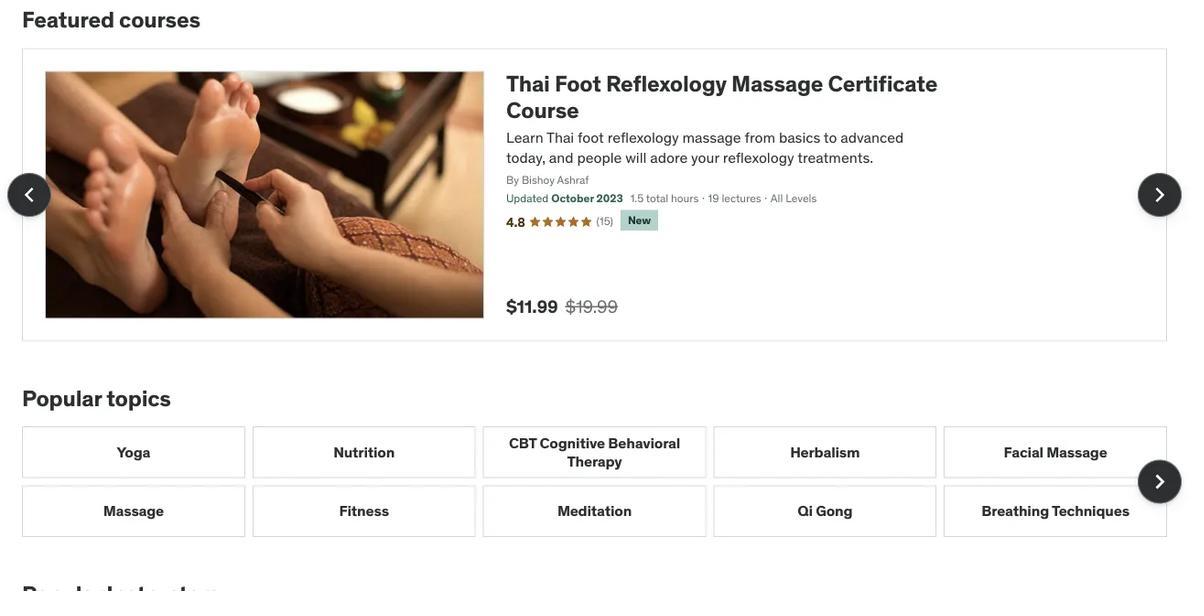 Task type: locate. For each thing, give the bounding box(es) containing it.
cbt cognitive behavioral therapy link
[[483, 427, 706, 478]]

1 horizontal spatial massage
[[732, 70, 823, 97]]

will
[[625, 148, 647, 167]]

from
[[745, 128, 775, 147]]

$11.99
[[506, 296, 558, 318]]

qi gong link
[[713, 486, 937, 537]]

by
[[506, 172, 519, 187]]

cbt cognitive behavioral therapy
[[509, 434, 680, 470]]

cbt
[[509, 434, 537, 453]]

1 horizontal spatial reflexology
[[723, 148, 794, 167]]

people
[[577, 148, 622, 167]]

thai left foot
[[506, 70, 550, 97]]

october
[[551, 192, 594, 206]]

reflexology down from
[[723, 148, 794, 167]]

basics
[[779, 128, 820, 147]]

massage right facial
[[1047, 443, 1107, 462]]

massage
[[732, 70, 823, 97], [1047, 443, 1107, 462], [103, 502, 164, 521]]

carousel element containing thai foot reflexology massage certificate course
[[7, 48, 1182, 342]]

thai up and at the left of page
[[546, 128, 574, 147]]

1 vertical spatial massage
[[1047, 443, 1107, 462]]

adore
[[650, 148, 688, 167]]

carousel element containing cbt cognitive behavioral therapy
[[22, 427, 1182, 537]]

facial massage
[[1004, 443, 1107, 462]]

0 vertical spatial reflexology
[[608, 128, 679, 147]]

massage up from
[[732, 70, 823, 97]]

fitness
[[339, 502, 389, 521]]

herbalism
[[790, 443, 860, 462]]

0 horizontal spatial reflexology
[[608, 128, 679, 147]]

courses
[[119, 6, 200, 34]]

lectures
[[722, 192, 761, 206]]

1.5 total hours
[[630, 192, 699, 206]]

reflexology
[[608, 128, 679, 147], [723, 148, 794, 167]]

thai
[[506, 70, 550, 97], [546, 128, 574, 147]]

updated october 2023
[[506, 192, 623, 206]]

reflexology up will
[[608, 128, 679, 147]]

new
[[628, 213, 651, 227]]

next image
[[1145, 180, 1174, 210]]

1 vertical spatial carousel element
[[22, 427, 1182, 537]]

0 vertical spatial thai
[[506, 70, 550, 97]]

thai foot reflexology massage certificate course learn thai foot reflexology massage from basics to advanced today, and people will adore your reflexology treatments. by ‪bishoy ashraf‬‏
[[506, 70, 938, 187]]

4.8
[[506, 214, 525, 230]]

massage
[[682, 128, 741, 147]]

carousel element for popular topics
[[22, 427, 1182, 537]]

ashraf‬‏
[[522, 172, 589, 187]]

meditation
[[557, 502, 632, 521]]

all levels
[[771, 192, 817, 206]]

carousel element
[[7, 48, 1182, 342], [22, 427, 1182, 537]]

next image
[[1145, 467, 1174, 497]]

0 horizontal spatial massage
[[103, 502, 164, 521]]

massage down yoga link
[[103, 502, 164, 521]]

breathing techniques link
[[944, 486, 1167, 537]]

19
[[708, 192, 719, 206]]

techniques
[[1052, 502, 1129, 521]]

0 vertical spatial massage
[[732, 70, 823, 97]]

previous image
[[15, 180, 44, 210]]

herbalism link
[[713, 427, 937, 478]]

$11.99 $19.99
[[506, 296, 618, 318]]

0 vertical spatial carousel element
[[7, 48, 1182, 342]]

19 lectures
[[708, 192, 761, 206]]

certificate
[[828, 70, 938, 97]]

all
[[771, 192, 783, 206]]

popular topics
[[22, 385, 171, 412]]

learn
[[506, 128, 543, 147]]

breathing techniques
[[982, 502, 1129, 521]]



Task type: vqa. For each thing, say whether or not it's contained in the screenshot.
Popular topics
yes



Task type: describe. For each thing, give the bounding box(es) containing it.
cognitive
[[540, 434, 605, 453]]

featured courses
[[22, 6, 200, 34]]

and
[[549, 148, 574, 167]]

featured
[[22, 6, 114, 34]]

foot
[[578, 128, 604, 147]]

carousel element for featured courses
[[7, 48, 1182, 342]]

meditation link
[[483, 486, 706, 537]]

2023
[[596, 192, 623, 206]]

qi
[[798, 502, 813, 521]]

nutrition
[[333, 443, 395, 462]]

therapy
[[567, 452, 622, 470]]

1.5
[[630, 192, 644, 206]]

massage inside the thai foot reflexology massage certificate course learn thai foot reflexology massage from basics to advanced today, and people will adore your reflexology treatments. by ‪bishoy ashraf‬‏
[[732, 70, 823, 97]]

1 vertical spatial thai
[[546, 128, 574, 147]]

today,
[[506, 148, 546, 167]]

nutrition link
[[252, 427, 476, 478]]

course
[[506, 96, 579, 124]]

treatments.
[[798, 148, 873, 167]]

advanced
[[841, 128, 904, 147]]

yoga
[[117, 443, 150, 462]]

topics
[[106, 385, 171, 412]]

(15)
[[596, 214, 613, 228]]

reflexology
[[606, 70, 727, 97]]

yoga link
[[22, 427, 245, 478]]

your
[[691, 148, 719, 167]]

levels
[[786, 192, 817, 206]]

qi gong
[[798, 502, 853, 521]]

facial
[[1004, 443, 1044, 462]]

to
[[824, 128, 837, 147]]

popular
[[22, 385, 102, 412]]

$19.99
[[565, 296, 618, 318]]

‪bishoy
[[522, 172, 555, 187]]

facial massage link
[[944, 427, 1167, 478]]

total
[[646, 192, 668, 206]]

hours
[[671, 192, 699, 206]]

massage link
[[22, 486, 245, 537]]

2 vertical spatial massage
[[103, 502, 164, 521]]

breathing
[[982, 502, 1049, 521]]

foot
[[555, 70, 601, 97]]

fitness link
[[252, 486, 476, 537]]

2 horizontal spatial massage
[[1047, 443, 1107, 462]]

1 vertical spatial reflexology
[[723, 148, 794, 167]]

gong
[[816, 502, 853, 521]]

updated
[[506, 192, 549, 206]]

behavioral
[[608, 434, 680, 453]]



